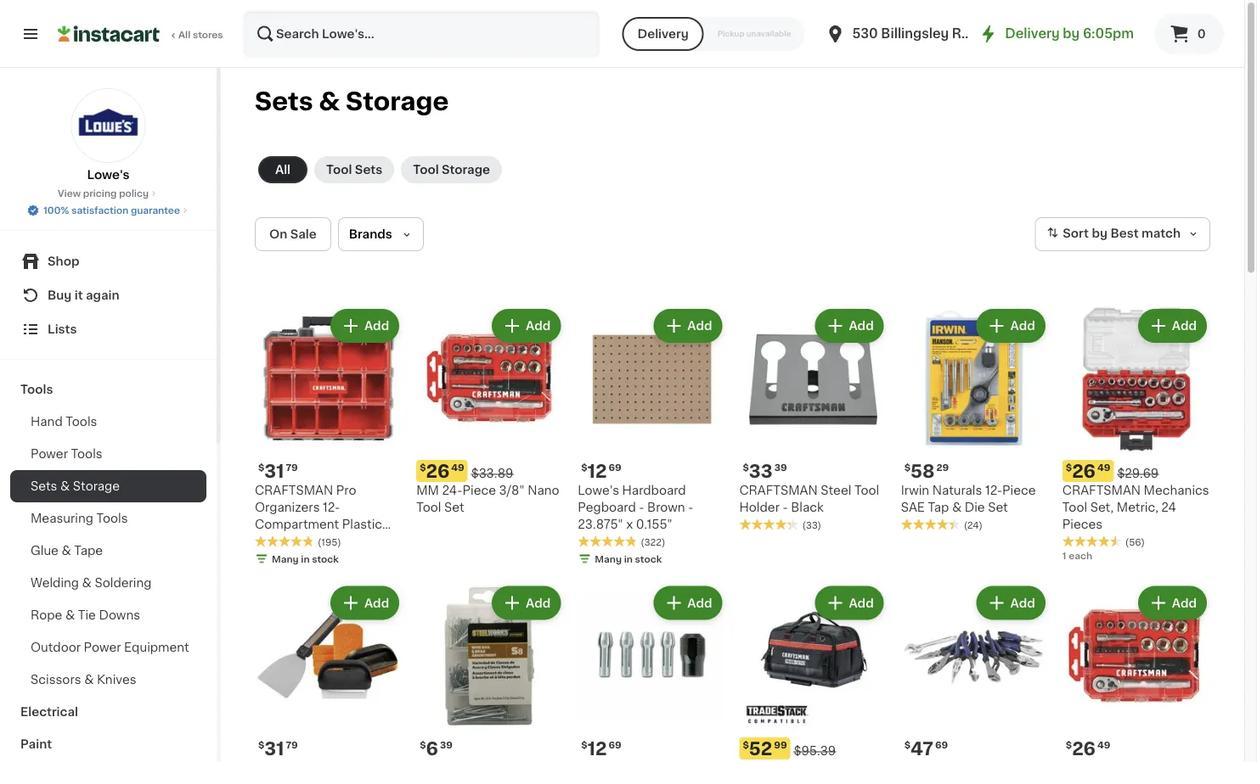 Task type: locate. For each thing, give the bounding box(es) containing it.
$26.49 original price: $29.69 element
[[1063, 461, 1211, 483]]

2 in from the left
[[624, 555, 633, 564]]

tool inside $ 26 49 $29.69 craftsman mechanics tool set, metric, 24 pieces
[[1063, 502, 1088, 514]]

1 - from the left
[[783, 502, 788, 514]]

1 vertical spatial by
[[1092, 228, 1108, 240]]

shop
[[48, 256, 79, 268]]

1 12 from the top
[[588, 463, 607, 481]]

None search field
[[243, 10, 600, 58]]

in
[[301, 555, 310, 564], [624, 555, 633, 564]]

again
[[86, 290, 119, 302]]

69
[[609, 464, 622, 473], [935, 741, 948, 750], [609, 741, 622, 750]]

$26.49 original price: $33.89 element
[[416, 461, 564, 483]]

view
[[58, 189, 81, 198]]

craftsman up set,
[[1063, 485, 1141, 497]]

1 in from the left
[[301, 555, 310, 564]]

- down hardboard
[[639, 502, 644, 514]]

39
[[775, 464, 787, 473], [440, 741, 453, 750]]

tools up hand
[[20, 384, 53, 396]]

1 horizontal spatial 12-
[[985, 485, 1003, 497]]

storage inside tool storage link
[[442, 164, 490, 176]]

scissors & knives
[[31, 675, 136, 686]]

0 horizontal spatial lowe's
[[87, 169, 130, 181]]

1 79 from the top
[[286, 464, 298, 473]]

best match
[[1111, 228, 1181, 240]]

sets up measuring
[[31, 481, 57, 493]]

set
[[444, 502, 464, 514], [988, 502, 1008, 514]]

0 vertical spatial storage
[[346, 90, 449, 114]]

stock down the (322)
[[635, 555, 662, 564]]

0 horizontal spatial power
[[31, 449, 68, 460]]

0 vertical spatial sets
[[255, 90, 313, 114]]

0 horizontal spatial many
[[272, 555, 299, 564]]

Best match Sort by field
[[1035, 217, 1211, 251]]

all inside all stores 'link'
[[178, 30, 191, 40]]

1 31 from the top
[[264, 463, 284, 481]]

all left stores
[[178, 30, 191, 40]]

add for 12
[[688, 598, 712, 610]]

tape
[[74, 545, 103, 557]]

in for 12
[[624, 555, 633, 564]]

many in stock
[[272, 555, 339, 564], [595, 555, 662, 564]]

39 right 6
[[440, 741, 453, 750]]

1 many in stock from the left
[[272, 555, 339, 564]]

1 horizontal spatial in
[[624, 555, 633, 564]]

stock for 12
[[635, 555, 662, 564]]

many in stock for 12
[[595, 555, 662, 564]]

by left 6:05pm
[[1063, 28, 1080, 40]]

sets & storage up measuring tools
[[31, 481, 120, 493]]

$ 31 79
[[258, 463, 298, 481], [258, 740, 298, 758]]

sets & storage
[[255, 90, 449, 114], [31, 481, 120, 493]]

69 inside $ 47 69
[[935, 741, 948, 750]]

compartment
[[255, 519, 339, 531]]

0 horizontal spatial in
[[301, 555, 310, 564]]

sets up brands
[[355, 164, 382, 176]]

add for 6
[[526, 598, 551, 610]]

set inside irwin naturals 12-piece sae tap & die set
[[988, 502, 1008, 514]]

1 many from the left
[[272, 555, 299, 564]]

many down "small"
[[272, 555, 299, 564]]

$ 52 99
[[743, 740, 787, 758]]

many in stock down parts
[[272, 555, 339, 564]]

storage
[[346, 90, 449, 114], [442, 164, 490, 176], [73, 481, 120, 493]]

lowe's hardboard pegboard - brown - 23.875" x 0.155"
[[578, 485, 694, 531]]

1 horizontal spatial power
[[84, 642, 121, 654]]

1 vertical spatial sets & storage
[[31, 481, 120, 493]]

0 vertical spatial 12
[[588, 463, 607, 481]]

1 piece from the left
[[463, 485, 496, 497]]

by for delivery
[[1063, 28, 1080, 40]]

39 inside $ 33 39
[[775, 464, 787, 473]]

& left knives in the bottom left of the page
[[84, 675, 94, 686]]

1 horizontal spatial stock
[[635, 555, 662, 564]]

47
[[911, 740, 934, 758]]

add for 31
[[364, 598, 389, 610]]

tool right the all link
[[326, 164, 352, 176]]

0 horizontal spatial 39
[[440, 741, 453, 750]]

0 horizontal spatial many in stock
[[272, 555, 339, 564]]

all for all
[[275, 164, 291, 176]]

$ inside $ 26 49 $29.69 craftsman mechanics tool set, metric, 24 pieces
[[1066, 464, 1072, 473]]

1 vertical spatial 12-
[[323, 502, 340, 514]]

1 horizontal spatial many
[[595, 555, 622, 564]]

brown
[[647, 502, 685, 514]]

1 horizontal spatial 39
[[775, 464, 787, 473]]

lowe's up pegboard
[[578, 485, 619, 497]]

small
[[255, 536, 287, 548]]

& right glue
[[62, 545, 71, 557]]

delivery for delivery by 6:05pm
[[1005, 28, 1060, 40]]

piece right naturals
[[1003, 485, 1036, 497]]

0 horizontal spatial -
[[639, 502, 644, 514]]

sets up the all link
[[255, 90, 313, 114]]

1 stock from the left
[[312, 555, 339, 564]]

29
[[937, 464, 949, 473]]

1 set from the left
[[444, 502, 464, 514]]

1 vertical spatial power
[[84, 642, 121, 654]]

1 vertical spatial $ 12 69
[[581, 740, 622, 758]]

1 horizontal spatial by
[[1092, 228, 1108, 240]]

0 horizontal spatial sets & storage
[[31, 481, 120, 493]]

add for irwin naturals 12-piece sae tap & die set
[[1011, 320, 1035, 332]]

0 horizontal spatial all
[[178, 30, 191, 40]]

on
[[269, 229, 287, 240]]

1 horizontal spatial craftsman
[[740, 485, 818, 497]]

0 vertical spatial 12-
[[985, 485, 1003, 497]]

tool right steel
[[855, 485, 879, 497]]

& left tie
[[65, 610, 75, 622]]

0 vertical spatial $ 12 69
[[581, 463, 622, 481]]

sets & storage up tool sets
[[255, 90, 449, 114]]

hand
[[31, 416, 63, 428]]

100% satisfaction guarantee
[[43, 206, 180, 215]]

1 vertical spatial all
[[275, 164, 291, 176]]

tap
[[928, 502, 949, 514]]

1 vertical spatial 12
[[588, 740, 607, 758]]

pro
[[336, 485, 356, 497]]

1 horizontal spatial lowe's
[[578, 485, 619, 497]]

best
[[1111, 228, 1139, 240]]

2 many from the left
[[595, 555, 622, 564]]

1 horizontal spatial many in stock
[[595, 555, 662, 564]]

1 vertical spatial storage
[[442, 164, 490, 176]]

0 horizontal spatial delivery
[[638, 28, 689, 40]]

6:05pm
[[1083, 28, 1134, 40]]

in down parts
[[301, 555, 310, 564]]

power down hand
[[31, 449, 68, 460]]

$ inside $ 47 69
[[904, 741, 911, 750]]

piece down $33.89
[[463, 485, 496, 497]]

power
[[31, 449, 68, 460], [84, 642, 121, 654]]

lowe's for lowe's
[[87, 169, 130, 181]]

many in stock for 31
[[272, 555, 339, 564]]

tools right hand
[[66, 416, 97, 428]]

tool up pieces
[[1063, 502, 1088, 514]]

0 vertical spatial by
[[1063, 28, 1080, 40]]

craftsman inside craftsman steel tool holder - black
[[740, 485, 818, 497]]

add button for 6
[[494, 588, 559, 619]]

1 vertical spatial lowe's
[[578, 485, 619, 497]]

set down '24-'
[[444, 502, 464, 514]]

delivery by 6:05pm link
[[978, 24, 1134, 44]]

12- inside irwin naturals 12-piece sae tap & die set
[[985, 485, 1003, 497]]

by for sort
[[1092, 228, 1108, 240]]

★★★★★
[[740, 519, 799, 530], [740, 519, 799, 530], [901, 519, 961, 530], [901, 519, 961, 530], [255, 536, 314, 547], [255, 536, 314, 547], [578, 536, 637, 547], [578, 536, 637, 547], [1063, 536, 1122, 547], [1063, 536, 1122, 547]]

$52.99 original price: $95.39 element
[[740, 738, 888, 760]]

$ 6 39
[[420, 740, 453, 758]]

add button for craftsman steel tool holder - black
[[817, 311, 882, 342]]

12- inside craftsman pro organizers 12- compartment plastic small parts organizer
[[323, 502, 340, 514]]

set right die
[[988, 502, 1008, 514]]

& for glue & tape link
[[62, 545, 71, 557]]

piece inside irwin naturals 12-piece sae tap & die set
[[1003, 485, 1036, 497]]

39 right 33 at the right of the page
[[775, 464, 787, 473]]

& down naturals
[[952, 502, 962, 514]]

$ inside $ 52 99
[[743, 741, 749, 750]]

in down x
[[624, 555, 633, 564]]

-
[[783, 502, 788, 514], [639, 502, 644, 514], [688, 502, 694, 514]]

& down power tools
[[60, 481, 70, 493]]

2 31 from the top
[[264, 740, 284, 758]]

2 piece from the left
[[1003, 485, 1036, 497]]

0 vertical spatial 31
[[264, 463, 284, 481]]

craftsman inside $ 26 49 $29.69 craftsman mechanics tool set, metric, 24 pieces
[[1063, 485, 1141, 497]]

1 craftsman from the left
[[255, 485, 333, 497]]

0
[[1198, 28, 1206, 40]]

holder
[[740, 502, 780, 514]]

0 horizontal spatial 12-
[[323, 502, 340, 514]]

nano
[[528, 485, 559, 497]]

1 vertical spatial 39
[[440, 741, 453, 750]]

craftsman inside craftsman pro organizers 12- compartment plastic small parts organizer
[[255, 485, 333, 497]]

2 $ 31 79 from the top
[[258, 740, 298, 758]]

0 horizontal spatial by
[[1063, 28, 1080, 40]]

delivery inside delivery button
[[638, 28, 689, 40]]

100% satisfaction guarantee button
[[26, 200, 190, 217]]

0 horizontal spatial $ 26 49
[[420, 463, 464, 481]]

& for sets & storage link
[[60, 481, 70, 493]]

rope & tie downs
[[31, 610, 140, 622]]

0 vertical spatial 39
[[775, 464, 787, 473]]

on sale
[[269, 229, 317, 240]]

0 horizontal spatial stock
[[312, 555, 339, 564]]

0 horizontal spatial piece
[[463, 485, 496, 497]]

delivery for delivery
[[638, 28, 689, 40]]

- left black
[[783, 502, 788, 514]]

measuring
[[31, 513, 93, 525]]

0 vertical spatial sets & storage
[[255, 90, 449, 114]]

2 stock from the left
[[635, 555, 662, 564]]

0 vertical spatial $ 26 49
[[420, 463, 464, 481]]

by inside 'field'
[[1092, 228, 1108, 240]]

many down 23.875"
[[595, 555, 622, 564]]

add for lowe's hardboard pegboard - brown - 23.875" x 0.155"
[[688, 320, 712, 332]]

49
[[451, 464, 464, 473], [1098, 464, 1111, 473], [1098, 741, 1111, 750]]

0 vertical spatial power
[[31, 449, 68, 460]]

add button for craftsman pro organizers 12- compartment plastic small parts organizer
[[332, 311, 398, 342]]

0 horizontal spatial sets
[[31, 481, 57, 493]]

39 inside $ 6 39
[[440, 741, 453, 750]]

99
[[774, 741, 787, 750]]

31
[[264, 463, 284, 481], [264, 740, 284, 758]]

craftsman
[[255, 485, 333, 497], [740, 485, 818, 497], [1063, 485, 1141, 497]]

delivery inside delivery by 6:05pm 'link'
[[1005, 28, 1060, 40]]

1 vertical spatial 31
[[264, 740, 284, 758]]

electrical link
[[10, 697, 206, 729]]

24
[[1162, 502, 1177, 514]]

tool right tool sets link
[[413, 164, 439, 176]]

lists link
[[10, 313, 206, 347]]

1 horizontal spatial set
[[988, 502, 1008, 514]]

irwin naturals 12-piece sae tap & die set
[[901, 485, 1036, 514]]

0 horizontal spatial set
[[444, 502, 464, 514]]

lowe's inside lowe's hardboard pegboard - brown - 23.875" x 0.155"
[[578, 485, 619, 497]]

2 79 from the top
[[286, 741, 298, 750]]

2 - from the left
[[639, 502, 644, 514]]

product group
[[255, 306, 403, 570], [416, 306, 564, 517], [578, 306, 726, 570], [740, 306, 888, 532], [901, 306, 1049, 532], [1063, 306, 1211, 563], [255, 583, 403, 763], [416, 583, 564, 763], [578, 583, 726, 763], [740, 583, 888, 763], [901, 583, 1049, 763], [1063, 583, 1211, 763]]

delivery
[[1005, 28, 1060, 40], [638, 28, 689, 40]]

0 vertical spatial lowe's
[[87, 169, 130, 181]]

Search field
[[245, 12, 599, 56]]

2 horizontal spatial -
[[783, 502, 788, 514]]

3 craftsman from the left
[[1063, 485, 1141, 497]]

power down rope & tie downs link
[[84, 642, 121, 654]]

plastic
[[342, 519, 382, 531]]

1 vertical spatial 79
[[286, 741, 298, 750]]

0 vertical spatial all
[[178, 30, 191, 40]]

1 vertical spatial $ 31 79
[[258, 740, 298, 758]]

49 inside $26.49 original price: $33.89 element
[[451, 464, 464, 473]]

2 vertical spatial storage
[[73, 481, 120, 493]]

1 horizontal spatial delivery
[[1005, 28, 1060, 40]]

welding & soldering link
[[10, 568, 206, 600]]

tools down hand tools link
[[71, 449, 102, 460]]

1 horizontal spatial -
[[688, 502, 694, 514]]

& right welding
[[82, 578, 92, 590]]

1 vertical spatial sets
[[355, 164, 382, 176]]

$ inside $ 58 29
[[904, 464, 911, 473]]

outdoor power equipment
[[31, 642, 189, 654]]

12- right naturals
[[985, 485, 1003, 497]]

0 horizontal spatial craftsman
[[255, 485, 333, 497]]

lowe's up view pricing policy link
[[87, 169, 130, 181]]

lowe's
[[87, 169, 130, 181], [578, 485, 619, 497]]

2 many in stock from the left
[[595, 555, 662, 564]]

tool down mm
[[416, 502, 441, 514]]

$ 12 69
[[581, 463, 622, 481], [581, 740, 622, 758]]

stock
[[312, 555, 339, 564], [635, 555, 662, 564]]

2 craftsman from the left
[[740, 485, 818, 497]]

craftsman for 33
[[740, 485, 818, 497]]

product group containing 6
[[416, 583, 564, 763]]

stock down (195)
[[312, 555, 339, 564]]

- right brown
[[688, 502, 694, 514]]

all up the on
[[275, 164, 291, 176]]

0 vertical spatial 79
[[286, 464, 298, 473]]

craftsman down $ 33 39
[[740, 485, 818, 497]]

39 for 33
[[775, 464, 787, 473]]

(195)
[[318, 538, 341, 547]]

1 horizontal spatial piece
[[1003, 485, 1036, 497]]

2 horizontal spatial craftsman
[[1063, 485, 1141, 497]]

all inside the all link
[[275, 164, 291, 176]]

1 horizontal spatial sets
[[255, 90, 313, 114]]

many
[[272, 555, 299, 564], [595, 555, 622, 564]]

many in stock down the (322)
[[595, 555, 662, 564]]

1 vertical spatial $ 26 49
[[1066, 740, 1111, 758]]

12- down the pro
[[323, 502, 340, 514]]

2 set from the left
[[988, 502, 1008, 514]]

sort
[[1063, 228, 1089, 240]]

by right sort
[[1092, 228, 1108, 240]]

craftsman up organizers
[[255, 485, 333, 497]]

by inside 'link'
[[1063, 28, 1080, 40]]

1 horizontal spatial all
[[275, 164, 291, 176]]

$ 58 29
[[904, 463, 949, 481]]

tools for power
[[71, 449, 102, 460]]

0 vertical spatial $ 31 79
[[258, 463, 298, 481]]

sets
[[255, 90, 313, 114], [355, 164, 382, 176], [31, 481, 57, 493]]

add for 26
[[1172, 598, 1197, 610]]

tools down sets & storage link
[[96, 513, 128, 525]]

add for craftsman steel tool holder - black
[[849, 320, 874, 332]]

& for scissors & knives link
[[84, 675, 94, 686]]

piece inside mm 24-piece 3/8" nano tool set
[[463, 485, 496, 497]]

12
[[588, 463, 607, 481], [588, 740, 607, 758]]



Task type: vqa. For each thing, say whether or not it's contained in the screenshot.
$ inside the $ 58 29
yes



Task type: describe. For each thing, give the bounding box(es) containing it.
electrical
[[20, 707, 78, 719]]

service type group
[[622, 17, 805, 51]]

2 $ 12 69 from the top
[[581, 740, 622, 758]]

road
[[952, 28, 987, 40]]

52
[[749, 740, 773, 758]]

1
[[1063, 552, 1067, 561]]

all for all stores
[[178, 30, 191, 40]]

23.875"
[[578, 519, 623, 531]]

rope
[[31, 610, 62, 622]]

each
[[1069, 552, 1093, 561]]

steel
[[821, 485, 852, 497]]

soldering
[[95, 578, 152, 590]]

hand tools
[[31, 416, 97, 428]]

pricing
[[83, 189, 117, 198]]

$33.89
[[471, 468, 514, 480]]

measuring tools
[[31, 513, 128, 525]]

26 inside $ 26 49 $29.69 craftsman mechanics tool set, metric, 24 pieces
[[1072, 463, 1096, 481]]

add button for 26
[[1140, 588, 1206, 619]]

paint link
[[10, 729, 206, 761]]

add button for 47
[[978, 588, 1044, 619]]

product group containing 47
[[901, 583, 1049, 763]]

add button for 31
[[332, 588, 398, 619]]

& for rope & tie downs link
[[65, 610, 75, 622]]

$ 26 49 inside $26.49 original price: $33.89 element
[[420, 463, 464, 481]]

scissors
[[31, 675, 81, 686]]

sets & storage inside sets & storage link
[[31, 481, 120, 493]]

many for 12
[[595, 555, 622, 564]]

shop link
[[10, 245, 206, 279]]

tool inside tool sets link
[[326, 164, 352, 176]]

stores
[[193, 30, 223, 40]]

(24)
[[964, 521, 983, 530]]

product group containing 33
[[740, 306, 888, 532]]

(56)
[[1126, 538, 1145, 547]]

tool inside craftsman steel tool holder - black
[[855, 485, 879, 497]]

die
[[965, 502, 985, 514]]

tool sets link
[[314, 156, 394, 184]]

match
[[1142, 228, 1181, 240]]

add button for mm 24-piece 3/8" nano tool set
[[494, 311, 559, 342]]

$ 26 49 $29.69 craftsman mechanics tool set, metric, 24 pieces
[[1063, 463, 1209, 531]]

sets & storage link
[[10, 471, 206, 503]]

outdoor power equipment link
[[10, 632, 206, 664]]

530
[[852, 28, 878, 40]]

sale
[[290, 229, 317, 240]]

add for mm 24-piece 3/8" nano tool set
[[526, 320, 551, 332]]

delivery button
[[622, 17, 704, 51]]

tool sets
[[326, 164, 382, 176]]

brands
[[349, 229, 392, 240]]

add button for lowe's hardboard pegboard - brown - 23.875" x 0.155"
[[655, 311, 721, 342]]

policy
[[119, 189, 149, 198]]

welding & soldering
[[31, 578, 152, 590]]

2 vertical spatial sets
[[31, 481, 57, 493]]

in for 31
[[301, 555, 310, 564]]

add button for 12
[[655, 588, 721, 619]]

$29.69
[[1117, 468, 1159, 480]]

glue & tape link
[[10, 535, 206, 568]]

sae
[[901, 502, 925, 514]]

paint
[[20, 739, 52, 751]]

x
[[626, 519, 633, 531]]

tool inside tool storage link
[[413, 164, 439, 176]]

2 horizontal spatial sets
[[355, 164, 382, 176]]

set,
[[1091, 502, 1114, 514]]

tools link
[[10, 374, 206, 406]]

power tools link
[[10, 438, 206, 471]]

craftsman pro organizers 12- compartment plastic small parts organizer
[[255, 485, 383, 548]]

add for 47
[[1011, 598, 1035, 610]]

49 inside $ 26 49 $29.69 craftsman mechanics tool set, metric, 24 pieces
[[1098, 464, 1111, 473]]

tool storage
[[413, 164, 490, 176]]

stock for 31
[[312, 555, 339, 564]]

view pricing policy link
[[58, 187, 159, 200]]

welding
[[31, 578, 79, 590]]

measuring tools link
[[10, 503, 206, 535]]

craftsman for 31
[[255, 485, 333, 497]]

product group containing 52
[[740, 583, 888, 763]]

set inside mm 24-piece 3/8" nano tool set
[[444, 502, 464, 514]]

delivery by 6:05pm
[[1005, 28, 1134, 40]]

rope & tie downs link
[[10, 600, 206, 632]]

lowe's logo image
[[71, 88, 146, 163]]

add button for craftsman mechanics tool set, metric, 24 pieces
[[1140, 311, 1206, 342]]

$ 33 39
[[743, 463, 787, 481]]

1 $ 12 69 from the top
[[581, 463, 622, 481]]

mm 24-piece 3/8" nano tool set
[[416, 485, 559, 514]]

tools for measuring
[[96, 513, 128, 525]]

0 button
[[1155, 14, 1224, 54]]

$ inside $ 33 39
[[743, 464, 749, 473]]

hardboard
[[622, 485, 686, 497]]

buy it again
[[48, 290, 119, 302]]

530 billingsley road button
[[825, 10, 987, 58]]

outdoor
[[31, 642, 81, 654]]

many for 31
[[272, 555, 299, 564]]

on sale button
[[255, 217, 331, 251]]

1 each
[[1063, 552, 1093, 561]]

black
[[791, 502, 824, 514]]

lowe's for lowe's hardboard pegboard - brown - 23.875" x 0.155"
[[578, 485, 619, 497]]

$ inside $26.49 original price: $33.89 element
[[420, 464, 426, 473]]

(322)
[[641, 538, 666, 547]]

irwin
[[901, 485, 930, 497]]

buy
[[48, 290, 72, 302]]

buy it again link
[[10, 279, 206, 313]]

add button for irwin naturals 12-piece sae tap & die set
[[978, 311, 1044, 342]]

view pricing policy
[[58, 189, 149, 198]]

& for welding & soldering link on the left bottom of the page
[[82, 578, 92, 590]]

1 $ 31 79 from the top
[[258, 463, 298, 481]]

equipment
[[124, 642, 189, 654]]

tools for hand
[[66, 416, 97, 428]]

lists
[[48, 324, 77, 336]]

& inside irwin naturals 12-piece sae tap & die set
[[952, 502, 962, 514]]

39 for 6
[[440, 741, 453, 750]]

tool inside mm 24-piece 3/8" nano tool set
[[416, 502, 441, 514]]

organizer
[[324, 536, 383, 548]]

knives
[[97, 675, 136, 686]]

$95.39
[[794, 746, 836, 758]]

$ inside $ 6 39
[[420, 741, 426, 750]]

all stores link
[[58, 10, 224, 58]]

add for craftsman pro organizers 12- compartment plastic small parts organizer
[[364, 320, 389, 332]]

1 horizontal spatial sets & storage
[[255, 90, 449, 114]]

3 - from the left
[[688, 502, 694, 514]]

- inside craftsman steel tool holder - black
[[783, 502, 788, 514]]

scissors & knives link
[[10, 664, 206, 697]]

6
[[426, 740, 438, 758]]

metric,
[[1117, 502, 1159, 514]]

530 billingsley road
[[852, 28, 987, 40]]

58
[[911, 463, 935, 481]]

storage inside sets & storage link
[[73, 481, 120, 493]]

& up tool sets
[[319, 90, 340, 114]]

hand tools link
[[10, 406, 206, 438]]

instacart logo image
[[58, 24, 160, 44]]

guarantee
[[131, 206, 180, 215]]

1 horizontal spatial $ 26 49
[[1066, 740, 1111, 758]]

downs
[[99, 610, 140, 622]]

2 12 from the top
[[588, 740, 607, 758]]

$ 47 69
[[904, 740, 948, 758]]

add for craftsman mechanics tool set, metric, 24 pieces
[[1172, 320, 1197, 332]]

product group containing 58
[[901, 306, 1049, 532]]



